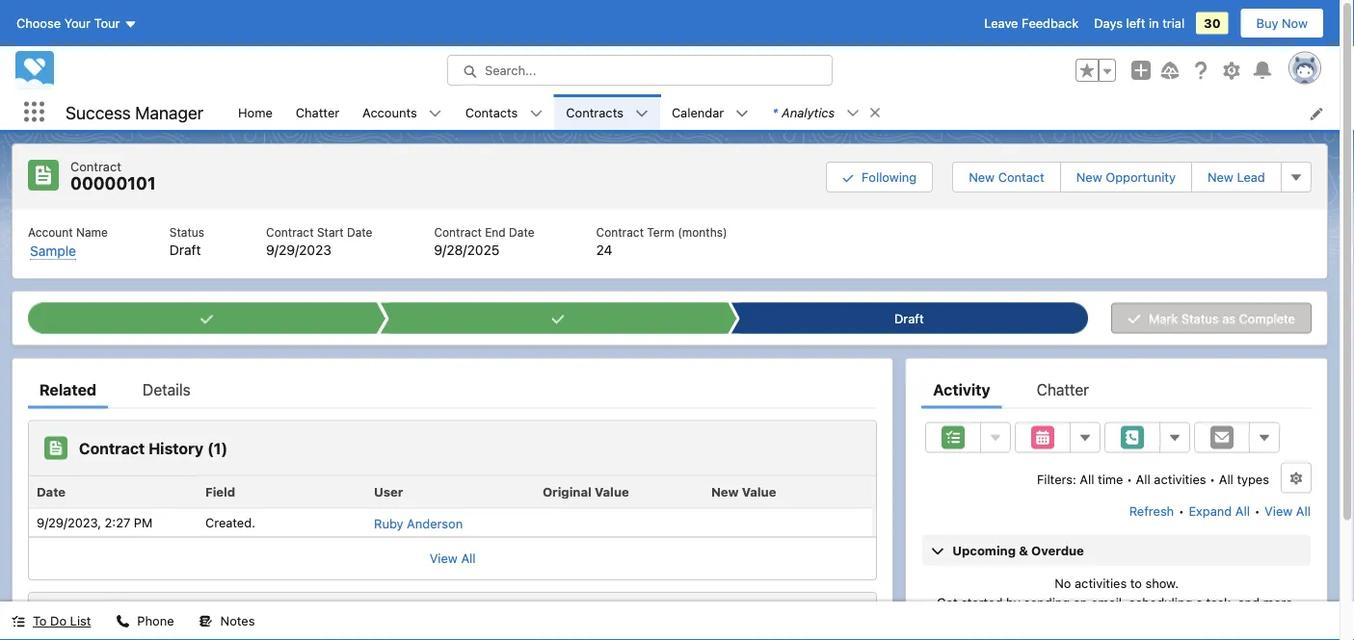 Task type: describe. For each thing, give the bounding box(es) containing it.
all up the refresh
[[1136, 473, 1151, 487]]

text default image for phone
[[116, 615, 130, 629]]

draft
[[169, 242, 201, 258]]

chatter link for home link
[[284, 94, 351, 130]]

original value
[[543, 485, 629, 499]]

history
[[148, 440, 204, 458]]

a
[[1196, 596, 1203, 610]]

contacts list item
[[454, 94, 555, 130]]

contacts link
[[454, 94, 530, 130]]

contract end date 9/28/2025
[[434, 226, 535, 258]]

related link
[[40, 371, 96, 409]]

chatter link for activity link
[[1037, 371, 1089, 409]]

• right time
[[1127, 473, 1133, 487]]

new value
[[711, 485, 776, 499]]

term
[[647, 226, 674, 239]]

refresh button
[[1128, 496, 1175, 527]]

phone
[[137, 614, 174, 629]]

contract for history
[[79, 440, 145, 458]]

by
[[1006, 596, 1020, 610]]

choose
[[16, 16, 61, 30]]

list for leave feedback link
[[227, 94, 1340, 130]]

contract start date 9/29/2023
[[266, 226, 372, 258]]

now
[[1282, 16, 1308, 30]]

1 vertical spatial chatter
[[1037, 381, 1089, 399]]

notes button
[[188, 602, 266, 641]]

list item containing *
[[761, 94, 891, 130]]

all right expand all button
[[1296, 504, 1311, 519]]

your
[[64, 16, 91, 30]]

(1)
[[207, 440, 228, 458]]

field element
[[198, 477, 366, 509]]

sample link
[[30, 241, 76, 262]]

list
[[70, 614, 91, 629]]

buy
[[1256, 16, 1279, 30]]

field
[[205, 485, 235, 499]]

pm
[[134, 516, 153, 530]]

30
[[1204, 16, 1221, 30]]

success
[[66, 102, 131, 123]]

to do list button
[[0, 602, 103, 641]]

1 cell from the left
[[535, 509, 704, 537]]

0 vertical spatial activities
[[1154, 473, 1206, 487]]

home
[[238, 105, 273, 119]]

1 horizontal spatial view all link
[[1264, 496, 1312, 527]]

text default image for to do list
[[12, 615, 25, 629]]

new for new lead
[[1208, 170, 1234, 184]]

show.
[[1146, 577, 1179, 591]]

notes
[[220, 614, 255, 629]]

00000101
[[70, 173, 156, 194]]

new for new contact
[[969, 170, 995, 184]]

new value element
[[704, 477, 872, 509]]

home link
[[227, 94, 284, 130]]

value for original value
[[595, 485, 629, 499]]

contracts list item
[[555, 94, 660, 130]]

date for 9/28/2025
[[509, 226, 535, 239]]

success manager
[[66, 102, 203, 123]]

filters: all time • all activities • all types
[[1037, 473, 1269, 487]]

accounts list item
[[351, 94, 454, 130]]

to
[[1130, 577, 1142, 591]]

new opportunity button
[[1060, 162, 1192, 193]]

calendar link
[[660, 94, 736, 130]]

refresh • expand all • view all
[[1129, 504, 1311, 519]]

all left time
[[1080, 473, 1094, 487]]

phone button
[[104, 602, 186, 641]]

text default image for contacts
[[530, 107, 543, 120]]

leave
[[984, 16, 1018, 30]]

started
[[961, 596, 1003, 610]]

feedback
[[1022, 16, 1079, 30]]

user element
[[366, 477, 535, 509]]

upcoming & overdue
[[952, 544, 1084, 558]]

accounts
[[363, 105, 417, 119]]

get
[[937, 596, 958, 610]]

as
[[1222, 311, 1236, 326]]

account name sample
[[28, 226, 108, 259]]

text default image for accounts
[[429, 107, 442, 120]]

tab list containing activity
[[922, 371, 1312, 409]]

details link
[[143, 371, 190, 409]]

an
[[1074, 596, 1088, 610]]

no activities to show. get started by sending an email, scheduling a task, and more.
[[937, 577, 1297, 610]]

• down types
[[1254, 504, 1260, 519]]

buy now button
[[1240, 8, 1324, 39]]

contacts
[[465, 105, 518, 119]]

all right expand
[[1235, 504, 1250, 519]]

types
[[1237, 473, 1269, 487]]

lead
[[1237, 170, 1265, 184]]

tour
[[94, 16, 120, 30]]

path options list box
[[28, 303, 1088, 334]]

trial
[[1163, 16, 1185, 30]]

contact
[[998, 170, 1045, 184]]

following button
[[826, 162, 933, 193]]

status draft
[[169, 226, 204, 258]]

new contact button
[[952, 162, 1061, 193]]

to do list
[[33, 614, 91, 629]]

buy now
[[1256, 16, 1308, 30]]



Task type: locate. For each thing, give the bounding box(es) containing it.
and
[[1238, 596, 1260, 610]]

time
[[1098, 473, 1123, 487]]

manager
[[135, 102, 203, 123]]

all
[[1080, 473, 1094, 487], [1136, 473, 1151, 487], [1219, 473, 1234, 487], [1235, 504, 1250, 519], [1296, 504, 1311, 519], [461, 552, 476, 566]]

* analytics
[[772, 105, 835, 120]]

1 horizontal spatial activities
[[1154, 473, 1206, 487]]

view down contract history grid
[[430, 552, 458, 566]]

list item
[[761, 94, 891, 130]]

0 horizontal spatial date
[[37, 485, 66, 499]]

new inside new opportunity "button"
[[1076, 170, 1102, 184]]

text default image right the accounts
[[429, 107, 442, 120]]

days left in trial
[[1094, 16, 1185, 30]]

cell
[[535, 509, 704, 537], [704, 509, 872, 537]]

new lead
[[1208, 170, 1265, 184]]

contract for start
[[266, 226, 314, 239]]

0 horizontal spatial tab list
[[28, 371, 877, 409]]

&
[[1019, 544, 1028, 558]]

new inside new value element
[[711, 485, 739, 499]]

original
[[543, 485, 592, 499]]

contract up 9/29/2023
[[266, 226, 314, 239]]

text default image left notes
[[199, 615, 213, 629]]

chatter link right home
[[284, 94, 351, 130]]

leave feedback
[[984, 16, 1079, 30]]

value
[[595, 485, 629, 499], [742, 485, 776, 499]]

• up expand
[[1210, 473, 1216, 487]]

text default image up following button
[[869, 106, 882, 120]]

1 horizontal spatial text default image
[[116, 615, 130, 629]]

original value element
[[535, 477, 704, 509]]

1 vertical spatial activities
[[1075, 577, 1127, 591]]

0 horizontal spatial chatter link
[[284, 94, 351, 130]]

contract for term
[[596, 226, 644, 239]]

all down contract history grid
[[461, 552, 476, 566]]

calendar list item
[[660, 94, 761, 130]]

9/28/2025
[[434, 242, 500, 258]]

(months)
[[678, 226, 727, 239]]

text default image right contacts
[[530, 107, 543, 120]]

email,
[[1091, 596, 1126, 610]]

contract up 24
[[596, 226, 644, 239]]

0 horizontal spatial view all link
[[29, 537, 876, 580]]

no
[[1055, 577, 1071, 591]]

text default image inside notes button
[[199, 615, 213, 629]]

0 vertical spatial chatter link
[[284, 94, 351, 130]]

upcoming & overdue button
[[923, 535, 1311, 566]]

status up draft
[[169, 226, 204, 239]]

tab list containing related
[[28, 371, 877, 409]]

date element
[[29, 477, 198, 509]]

chatter link
[[284, 94, 351, 130], [1037, 371, 1089, 409]]

1 vertical spatial status
[[1181, 311, 1219, 326]]

0 horizontal spatial status
[[169, 226, 204, 239]]

choose your tour
[[16, 16, 120, 30]]

2 cell from the left
[[704, 509, 872, 537]]

contract inside contract start date 9/29/2023
[[266, 226, 314, 239]]

0 horizontal spatial chatter
[[296, 105, 339, 119]]

new inside new lead button
[[1208, 170, 1234, 184]]

more.
[[1263, 596, 1297, 610]]

orders image
[[44, 613, 67, 636]]

2:27
[[105, 516, 130, 530]]

upcoming
[[952, 544, 1016, 558]]

choose your tour button
[[15, 8, 138, 39]]

1 horizontal spatial value
[[742, 485, 776, 499]]

new inside new contact "button"
[[969, 170, 995, 184]]

all left types
[[1219, 473, 1234, 487]]

activities inside no activities to show. get started by sending an email, scheduling a task, and more.
[[1075, 577, 1127, 591]]

1 vertical spatial view all link
[[29, 537, 876, 580]]

group
[[1076, 59, 1116, 82]]

2 horizontal spatial text default image
[[869, 106, 882, 120]]

days
[[1094, 16, 1123, 30]]

1 horizontal spatial chatter link
[[1037, 371, 1089, 409]]

contract
[[70, 159, 121, 173], [266, 226, 314, 239], [434, 226, 482, 239], [596, 226, 644, 239], [79, 440, 145, 458]]

2 horizontal spatial date
[[509, 226, 535, 239]]

do
[[50, 614, 67, 629]]

value for new value
[[742, 485, 776, 499]]

date right start
[[347, 226, 372, 239]]

0 horizontal spatial text default image
[[12, 615, 25, 629]]

orders
[[79, 615, 130, 634]]

leave feedback link
[[984, 16, 1079, 30]]

following
[[862, 170, 917, 184]]

contract inside contract end date 9/28/2025
[[434, 226, 482, 239]]

2 horizontal spatial text default image
[[530, 107, 543, 120]]

date right end at the left top of the page
[[509, 226, 535, 239]]

contract image
[[28, 160, 59, 191]]

contract up 9/28/2025
[[434, 226, 482, 239]]

view all link
[[1264, 496, 1312, 527], [29, 537, 876, 580]]

24
[[596, 242, 613, 258]]

text default image
[[429, 107, 442, 120], [530, 107, 543, 120], [199, 615, 213, 629]]

view all link down user element at the left bottom of page
[[29, 537, 876, 580]]

1 vertical spatial list
[[13, 210, 1327, 279]]

date up '9/29/2023,'
[[37, 485, 66, 499]]

0 vertical spatial view all link
[[1264, 496, 1312, 527]]

contract inside 'contract 00000101'
[[70, 159, 121, 173]]

1 vertical spatial view
[[430, 552, 458, 566]]

contract history grid
[[29, 477, 872, 538]]

cell down original value
[[535, 509, 704, 537]]

scheduling
[[1129, 596, 1193, 610]]

view
[[1265, 504, 1293, 519], [430, 552, 458, 566]]

• left expand
[[1179, 504, 1184, 519]]

status
[[922, 628, 1312, 641]]

new for new value
[[711, 485, 739, 499]]

text default image left '(0)'
[[116, 615, 130, 629]]

contract term (months) 24
[[596, 226, 727, 258]]

related
[[40, 381, 96, 399]]

end
[[485, 226, 506, 239]]

view down types
[[1265, 504, 1293, 519]]

name
[[76, 226, 108, 239]]

date inside contract history grid
[[37, 485, 66, 499]]

accounts link
[[351, 94, 429, 130]]

search... button
[[447, 55, 833, 86]]

contract history image
[[44, 437, 67, 460]]

text default image left to on the left bottom of page
[[12, 615, 25, 629]]

0 vertical spatial list
[[227, 94, 1340, 130]]

task,
[[1206, 596, 1235, 610]]

complete
[[1239, 311, 1295, 326]]

1 horizontal spatial view
[[1265, 504, 1293, 519]]

date inside contract start date 9/29/2023
[[347, 226, 372, 239]]

contract up date element
[[79, 440, 145, 458]]

new opportunity
[[1076, 170, 1176, 184]]

9/29/2023,
[[37, 516, 101, 530]]

contracts link
[[555, 94, 635, 130]]

contract for end
[[434, 226, 482, 239]]

1 horizontal spatial text default image
[[429, 107, 442, 120]]

overdue
[[1031, 544, 1084, 558]]

status left as
[[1181, 311, 1219, 326]]

view all link down types
[[1264, 496, 1312, 527]]

2 value from the left
[[742, 485, 776, 499]]

filters:
[[1037, 473, 1076, 487]]

•
[[1127, 473, 1133, 487], [1210, 473, 1216, 487], [1179, 504, 1184, 519], [1254, 504, 1260, 519]]

activities up refresh button
[[1154, 473, 1206, 487]]

list
[[227, 94, 1340, 130], [13, 210, 1327, 279]]

1 horizontal spatial tab list
[[922, 371, 1312, 409]]

2 tab list from the left
[[922, 371, 1312, 409]]

activities
[[1154, 473, 1206, 487], [1075, 577, 1127, 591]]

status inside button
[[1181, 311, 1219, 326]]

sending
[[1024, 596, 1070, 610]]

text default image
[[869, 106, 882, 120], [12, 615, 25, 629], [116, 615, 130, 629]]

refresh
[[1129, 504, 1174, 519]]

chatter link up filters:
[[1037, 371, 1089, 409]]

analytics
[[782, 105, 835, 120]]

0 horizontal spatial view
[[430, 552, 458, 566]]

to
[[33, 614, 47, 629]]

0 horizontal spatial text default image
[[199, 615, 213, 629]]

account
[[28, 226, 73, 239]]

sample
[[30, 243, 76, 259]]

0 horizontal spatial activities
[[1075, 577, 1127, 591]]

1 horizontal spatial date
[[347, 226, 372, 239]]

1 tab list from the left
[[28, 371, 877, 409]]

new contact
[[969, 170, 1045, 184]]

1 value from the left
[[595, 485, 629, 499]]

chatter
[[296, 105, 339, 119], [1037, 381, 1089, 399]]

list containing draft
[[13, 210, 1327, 279]]

contract inside contract term (months) 24
[[596, 226, 644, 239]]

contract 00000101
[[70, 159, 156, 194]]

mark
[[1149, 311, 1178, 326]]

0 vertical spatial chatter
[[296, 105, 339, 119]]

cell down new value
[[704, 509, 872, 537]]

orders (0)
[[79, 615, 157, 634]]

contract right contract "icon"
[[70, 159, 121, 173]]

status
[[169, 226, 204, 239], [1181, 311, 1219, 326]]

activity
[[933, 381, 991, 399]]

1 horizontal spatial chatter
[[1037, 381, 1089, 399]]

calendar
[[672, 105, 724, 119]]

left
[[1126, 16, 1145, 30]]

expand
[[1189, 504, 1232, 519]]

new for new opportunity
[[1076, 170, 1102, 184]]

1 horizontal spatial status
[[1181, 311, 1219, 326]]

0 vertical spatial status
[[169, 226, 204, 239]]

list containing home
[[227, 94, 1340, 130]]

chatter right home
[[296, 105, 339, 119]]

chatter up filters:
[[1037, 381, 1089, 399]]

text default image inside contacts list item
[[530, 107, 543, 120]]

view all
[[430, 552, 476, 566]]

9/29/2023, 2:27 pm
[[37, 516, 153, 530]]

mark status as complete button
[[1111, 303, 1312, 334]]

details
[[143, 381, 190, 399]]

contract for 00000101
[[70, 159, 121, 173]]

activities up email,
[[1075, 577, 1127, 591]]

1 vertical spatial chatter link
[[1037, 371, 1089, 409]]

text default image inside "accounts" list item
[[429, 107, 442, 120]]

date for 9/29/2023
[[347, 226, 372, 239]]

0 horizontal spatial value
[[595, 485, 629, 499]]

date inside contract end date 9/28/2025
[[509, 226, 535, 239]]

list for home link
[[13, 210, 1327, 279]]

text default image inside "phone" button
[[116, 615, 130, 629]]

0 vertical spatial view
[[1265, 504, 1293, 519]]

text default image inside list item
[[869, 106, 882, 120]]

mark status as complete
[[1149, 311, 1295, 326]]

tab list
[[28, 371, 877, 409], [922, 371, 1312, 409]]

9/29/2023
[[266, 242, 332, 258]]

text default image inside to do list button
[[12, 615, 25, 629]]

start
[[317, 226, 344, 239]]



Task type: vqa. For each thing, say whether or not it's contained in the screenshot.
The Negotiation to the middle
no



